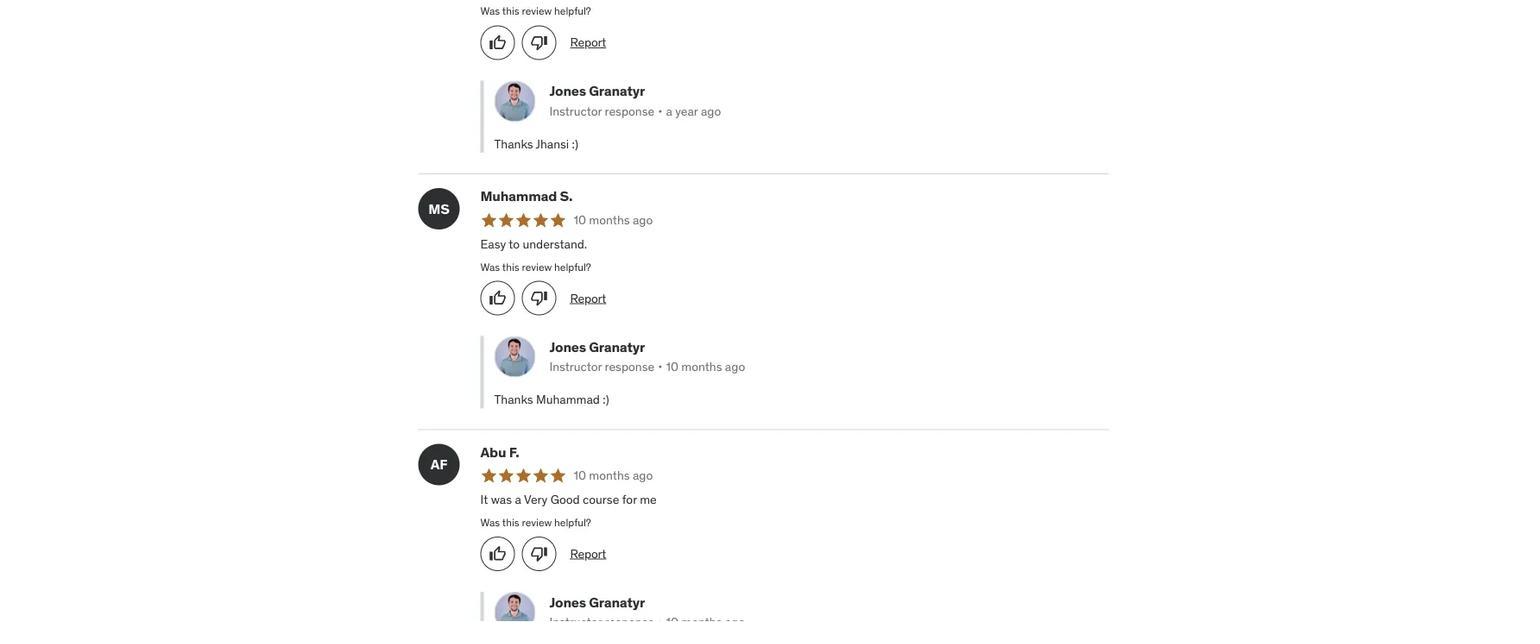 Task type: vqa. For each thing, say whether or not it's contained in the screenshot.
Report
yes



Task type: describe. For each thing, give the bounding box(es) containing it.
a inside jones granatyr instructor response • a year ago
[[666, 103, 673, 119]]

10 for muhammad s.
[[574, 212, 586, 228]]

10 months ago for muhammad s.
[[574, 212, 653, 228]]

granatyr for jones granatyr instructor response • 10 months ago
[[589, 338, 645, 356]]

mark as unhelpful image
[[531, 290, 548, 307]]

• for jones granatyr instructor response • 10 months ago
[[658, 359, 663, 375]]

response for jones granatyr instructor response • 10 months ago
[[605, 359, 655, 375]]

jones for jones granatyr
[[550, 594, 586, 611]]

f.
[[509, 443, 520, 461]]

very
[[524, 492, 548, 508]]

granatyr for jones granatyr instructor response • a year ago
[[589, 82, 645, 100]]

year
[[676, 103, 698, 119]]

for
[[622, 492, 637, 508]]

it
[[481, 492, 488, 508]]

mark as helpful image for abu
[[489, 546, 507, 563]]

months for abu f.
[[589, 468, 630, 484]]

1 mark as helpful image from the top
[[489, 34, 507, 51]]

muhammad s.
[[481, 188, 573, 205]]

thanks for jones granatyr instructor response • a year ago
[[494, 136, 533, 152]]

1 mark as unhelpful image from the top
[[531, 34, 548, 51]]

:) for jones granatyr instructor response • a year ago
[[572, 136, 579, 152]]

it was a very good course for me
[[481, 492, 657, 508]]

1 was this review helpful? from the top
[[481, 5, 591, 18]]

was this review helpful? for f.
[[481, 516, 591, 530]]

1 report button from the top
[[570, 34, 606, 51]]

jhansi
[[536, 136, 569, 152]]

was
[[491, 492, 512, 508]]

me
[[640, 492, 657, 508]]

instructor for jones granatyr instructor response • 10 months ago
[[550, 359, 602, 375]]

1 vertical spatial muhammad
[[536, 392, 600, 408]]

helpful? for s.
[[555, 260, 591, 274]]

was this review helpful? for s.
[[481, 260, 591, 274]]

this for abu
[[503, 516, 520, 530]]

10 inside jones granatyr instructor response • 10 months ago
[[666, 359, 679, 375]]

ago inside jones granatyr instructor response • 10 months ago
[[725, 359, 746, 375]]



Task type: locate. For each thing, give the bounding box(es) containing it.
granatyr inside jones granatyr instructor response • 10 months ago
[[589, 338, 645, 356]]

report button up jones granatyr instructor response • a year ago
[[570, 34, 606, 51]]

a
[[666, 103, 673, 119], [515, 492, 522, 508]]

months for muhammad s.
[[589, 212, 630, 228]]

was for abu
[[481, 516, 500, 530]]

thanks up f.
[[494, 392, 533, 408]]

2 vertical spatial helpful?
[[555, 516, 591, 530]]

1 this from the top
[[503, 5, 520, 18]]

• inside jones granatyr instructor response • 10 months ago
[[658, 359, 663, 375]]

jones granatyr instructor response • a year ago
[[550, 82, 721, 119]]

a right was
[[515, 492, 522, 508]]

2 vertical spatial report button
[[570, 546, 606, 563]]

instructor up thanks muhammad :)
[[550, 359, 602, 375]]

10 months ago up course
[[574, 468, 653, 484]]

1 vertical spatial report
[[570, 291, 606, 306]]

1 vertical spatial was this review helpful?
[[481, 260, 591, 274]]

1 vertical spatial 10 months ago
[[574, 468, 653, 484]]

jones for jones granatyr instructor response • 10 months ago
[[550, 338, 586, 356]]

this for muhammad
[[503, 260, 520, 274]]

1 vertical spatial was
[[481, 260, 500, 274]]

mark as helpful image
[[489, 34, 507, 51], [489, 290, 507, 307], [489, 546, 507, 563]]

2 jones from the top
[[550, 338, 586, 356]]

1 was from the top
[[481, 5, 500, 18]]

0 vertical spatial mark as helpful image
[[489, 34, 507, 51]]

0 vertical spatial instructor
[[550, 103, 602, 119]]

2 mark as helpful image from the top
[[489, 290, 507, 307]]

1 horizontal spatial a
[[666, 103, 673, 119]]

report for s.
[[570, 291, 606, 306]]

2 helpful? from the top
[[555, 260, 591, 274]]

response inside jones granatyr instructor response • a year ago
[[605, 103, 655, 119]]

2 review from the top
[[522, 260, 552, 274]]

0 vertical spatial granatyr
[[589, 82, 645, 100]]

2 granatyr from the top
[[589, 338, 645, 356]]

2 mark as unhelpful image from the top
[[531, 546, 548, 563]]

helpful?
[[555, 5, 591, 18], [555, 260, 591, 274], [555, 516, 591, 530]]

mark as unhelpful image
[[531, 34, 548, 51], [531, 546, 548, 563]]

review
[[522, 5, 552, 18], [522, 260, 552, 274], [522, 516, 552, 530]]

instructor inside jones granatyr instructor response • a year ago
[[550, 103, 602, 119]]

ago
[[701, 103, 721, 119], [633, 212, 653, 228], [725, 359, 746, 375], [633, 468, 653, 484]]

0 vertical spatial months
[[589, 212, 630, 228]]

2 vertical spatial review
[[522, 516, 552, 530]]

report up jones granatyr
[[570, 546, 606, 562]]

2 was from the top
[[481, 260, 500, 274]]

1 vertical spatial :)
[[603, 392, 609, 408]]

:) for jones granatyr instructor response • 10 months ago
[[603, 392, 609, 408]]

response left year
[[605, 103, 655, 119]]

jones inside jones granatyr instructor response • a year ago
[[550, 82, 586, 100]]

1 vertical spatial review
[[522, 260, 552, 274]]

0 vertical spatial •
[[658, 103, 663, 119]]

0 vertical spatial report button
[[570, 34, 606, 51]]

0 vertical spatial was
[[481, 5, 500, 18]]

1 response from the top
[[605, 103, 655, 119]]

thanks jhansi :)
[[494, 136, 579, 152]]

s.
[[560, 188, 573, 205]]

0 vertical spatial 10
[[574, 212, 586, 228]]

0 vertical spatial :)
[[572, 136, 579, 152]]

granatyr for jones granatyr
[[589, 594, 645, 611]]

0 vertical spatial was this review helpful?
[[481, 5, 591, 18]]

thanks left the jhansi
[[494, 136, 533, 152]]

ago inside jones granatyr instructor response • a year ago
[[701, 103, 721, 119]]

2 • from the top
[[658, 359, 663, 375]]

af
[[431, 456, 448, 473]]

1 vertical spatial helpful?
[[555, 260, 591, 274]]

10 months ago up the understand.
[[574, 212, 653, 228]]

0 horizontal spatial :)
[[572, 136, 579, 152]]

muhammad
[[481, 188, 557, 205], [536, 392, 600, 408]]

3 granatyr from the top
[[589, 594, 645, 611]]

response inside jones granatyr instructor response • 10 months ago
[[605, 359, 655, 375]]

1 vertical spatial mark as unhelpful image
[[531, 546, 548, 563]]

jones granatyr instructor response • 10 months ago
[[550, 338, 746, 375]]

0 vertical spatial helpful?
[[555, 5, 591, 18]]

0 vertical spatial thanks
[[494, 136, 533, 152]]

2 instructor from the top
[[550, 359, 602, 375]]

3 report from the top
[[570, 546, 606, 562]]

2 vertical spatial mark as helpful image
[[489, 546, 507, 563]]

helpful? for f.
[[555, 516, 591, 530]]

2 vertical spatial this
[[503, 516, 520, 530]]

report up jones granatyr instructor response • a year ago
[[570, 35, 606, 50]]

• for jones granatyr instructor response • a year ago
[[658, 103, 663, 119]]

10 for abu f.
[[574, 468, 586, 484]]

3 report button from the top
[[570, 546, 606, 563]]

was
[[481, 5, 500, 18], [481, 260, 500, 274], [481, 516, 500, 530]]

3 mark as helpful image from the top
[[489, 546, 507, 563]]

0 vertical spatial 10 months ago
[[574, 212, 653, 228]]

3 helpful? from the top
[[555, 516, 591, 530]]

2 vertical spatial 10
[[574, 468, 586, 484]]

easy
[[481, 236, 506, 252]]

10 months ago for abu f.
[[574, 468, 653, 484]]

3 was from the top
[[481, 516, 500, 530]]

2 thanks from the top
[[494, 392, 533, 408]]

report for f.
[[570, 546, 606, 562]]

thanks muhammad :)
[[494, 392, 609, 408]]

thanks for jones granatyr instructor response • 10 months ago
[[494, 392, 533, 408]]

2 vertical spatial report
[[570, 546, 606, 562]]

2 vertical spatial was
[[481, 516, 500, 530]]

1 vertical spatial mark as helpful image
[[489, 290, 507, 307]]

review for f.
[[522, 516, 552, 530]]

1 vertical spatial this
[[503, 260, 520, 274]]

2 this from the top
[[503, 260, 520, 274]]

10
[[574, 212, 586, 228], [666, 359, 679, 375], [574, 468, 586, 484]]

response up thanks muhammad :)
[[605, 359, 655, 375]]

response
[[605, 103, 655, 119], [605, 359, 655, 375]]

1 review from the top
[[522, 5, 552, 18]]

1 • from the top
[[658, 103, 663, 119]]

jones inside jones granatyr instructor response • 10 months ago
[[550, 338, 586, 356]]

1 instructor from the top
[[550, 103, 602, 119]]

granatyr
[[589, 82, 645, 100], [589, 338, 645, 356], [589, 594, 645, 611]]

thanks
[[494, 136, 533, 152], [494, 392, 533, 408]]

report button for muhammad s.
[[570, 290, 606, 307]]

0 vertical spatial report
[[570, 35, 606, 50]]

3 was this review helpful? from the top
[[481, 516, 591, 530]]

1 vertical spatial 10
[[666, 359, 679, 375]]

10 months ago
[[574, 212, 653, 228], [574, 468, 653, 484]]

0 vertical spatial mark as unhelpful image
[[531, 34, 548, 51]]

0 horizontal spatial a
[[515, 492, 522, 508]]

2 vertical spatial jones
[[550, 594, 586, 611]]

1 10 months ago from the top
[[574, 212, 653, 228]]

0 vertical spatial muhammad
[[481, 188, 557, 205]]

1 vertical spatial •
[[658, 359, 663, 375]]

3 jones from the top
[[550, 594, 586, 611]]

1 vertical spatial granatyr
[[589, 338, 645, 356]]

good
[[551, 492, 580, 508]]

to
[[509, 236, 520, 252]]

2 vertical spatial granatyr
[[589, 594, 645, 611]]

1 helpful? from the top
[[555, 5, 591, 18]]

1 vertical spatial a
[[515, 492, 522, 508]]

granatyr inside jones granatyr instructor response • a year ago
[[589, 82, 645, 100]]

2 report button from the top
[[570, 290, 606, 307]]

instructor up the jhansi
[[550, 103, 602, 119]]

• inside jones granatyr instructor response • a year ago
[[658, 103, 663, 119]]

jones
[[550, 82, 586, 100], [550, 338, 586, 356], [550, 594, 586, 611]]

1 vertical spatial jones
[[550, 338, 586, 356]]

2 vertical spatial was this review helpful?
[[481, 516, 591, 530]]

2 report from the top
[[570, 291, 606, 306]]

1 vertical spatial report button
[[570, 290, 606, 307]]

was this review helpful?
[[481, 5, 591, 18], [481, 260, 591, 274], [481, 516, 591, 530]]

1 jones from the top
[[550, 82, 586, 100]]

1 report from the top
[[570, 35, 606, 50]]

0 vertical spatial a
[[666, 103, 673, 119]]

was for muhammad
[[481, 260, 500, 274]]

months
[[589, 212, 630, 228], [682, 359, 722, 375], [589, 468, 630, 484]]

:) right the jhansi
[[572, 136, 579, 152]]

easy to understand.
[[481, 236, 587, 252]]

instructor
[[550, 103, 602, 119], [550, 359, 602, 375]]

understand.
[[523, 236, 587, 252]]

review for s.
[[522, 260, 552, 274]]

3 this from the top
[[503, 516, 520, 530]]

1 thanks from the top
[[494, 136, 533, 152]]

report
[[570, 35, 606, 50], [570, 291, 606, 306], [570, 546, 606, 562]]

a left year
[[666, 103, 673, 119]]

report button up jones granatyr
[[570, 546, 606, 563]]

:) down jones granatyr instructor response • 10 months ago
[[603, 392, 609, 408]]

report button for abu f.
[[570, 546, 606, 563]]

1 vertical spatial months
[[682, 359, 722, 375]]

instructor inside jones granatyr instructor response • 10 months ago
[[550, 359, 602, 375]]

jones for jones granatyr instructor response • a year ago
[[550, 82, 586, 100]]

1 granatyr from the top
[[589, 82, 645, 100]]

2 10 months ago from the top
[[574, 468, 653, 484]]

instructor for jones granatyr instructor response • a year ago
[[550, 103, 602, 119]]

abu f.
[[481, 443, 520, 461]]

response for jones granatyr instructor response • a year ago
[[605, 103, 655, 119]]

ms
[[429, 200, 450, 218]]

0 vertical spatial jones
[[550, 82, 586, 100]]

2 response from the top
[[605, 359, 655, 375]]

report right mark as unhelpful icon
[[570, 291, 606, 306]]

this
[[503, 5, 520, 18], [503, 260, 520, 274], [503, 516, 520, 530]]

abu
[[481, 443, 506, 461]]

3 review from the top
[[522, 516, 552, 530]]

1 horizontal spatial :)
[[603, 392, 609, 408]]

1 vertical spatial response
[[605, 359, 655, 375]]

:)
[[572, 136, 579, 152], [603, 392, 609, 408]]

1 vertical spatial instructor
[[550, 359, 602, 375]]

course
[[583, 492, 620, 508]]

0 vertical spatial this
[[503, 5, 520, 18]]

report button right mark as unhelpful icon
[[570, 290, 606, 307]]

report button
[[570, 34, 606, 51], [570, 290, 606, 307], [570, 546, 606, 563]]

2 was this review helpful? from the top
[[481, 260, 591, 274]]

1 vertical spatial thanks
[[494, 392, 533, 408]]

0 vertical spatial response
[[605, 103, 655, 119]]

jones granatyr
[[550, 594, 645, 611]]

2 vertical spatial months
[[589, 468, 630, 484]]

•
[[658, 103, 663, 119], [658, 359, 663, 375]]

mark as helpful image for muhammad
[[489, 290, 507, 307]]

months inside jones granatyr instructor response • 10 months ago
[[682, 359, 722, 375]]

0 vertical spatial review
[[522, 5, 552, 18]]



